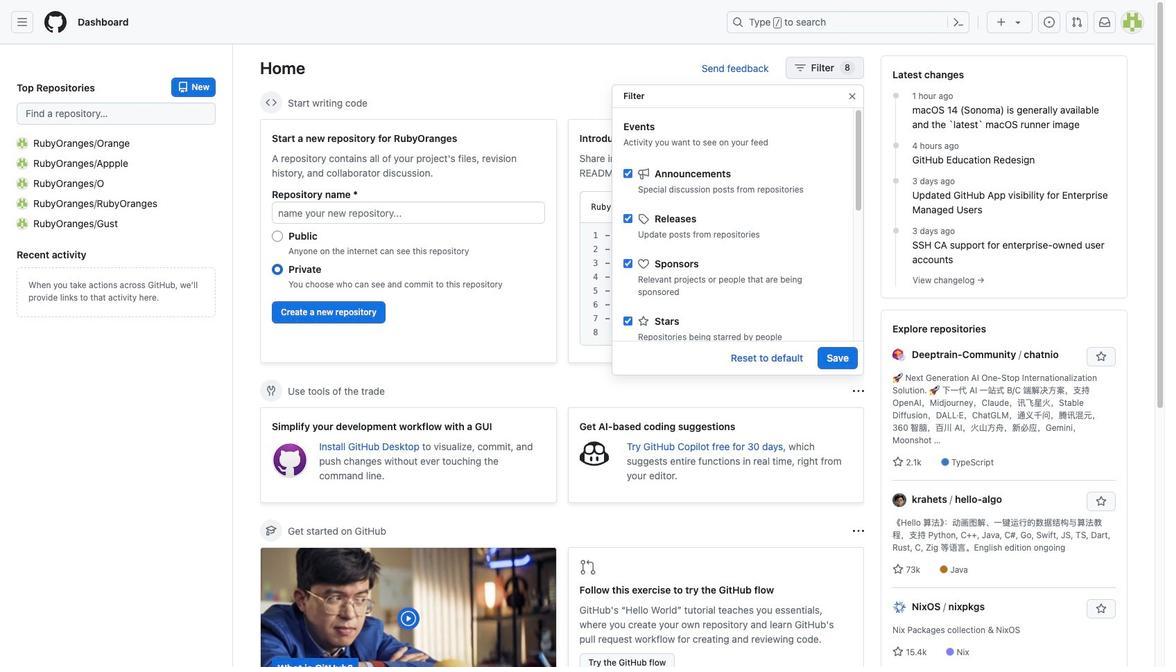 Task type: describe. For each thing, give the bounding box(es) containing it.
star this repository image for @krahets profile icon
[[1096, 497, 1107, 508]]

why am i seeing this? image
[[853, 526, 864, 537]]

star this repository image for @nixos profile icon
[[1096, 604, 1107, 615]]

Top Repositories search field
[[17, 103, 216, 125]]

why am i seeing this? image for introduce yourself with a profile readme element
[[853, 97, 864, 109]]

star this repository image
[[1096, 352, 1107, 363]]

@krahets profile image
[[893, 494, 906, 508]]

command palette image
[[953, 17, 964, 28]]

explore repositories navigation
[[881, 310, 1128, 668]]

appple image
[[17, 158, 28, 169]]

close menu image
[[847, 91, 858, 102]]

what is github? element
[[260, 548, 557, 668]]

play image
[[400, 611, 417, 628]]

homepage image
[[44, 11, 67, 33]]

issue opened image
[[1044, 17, 1055, 28]]

tools image
[[266, 386, 277, 397]]

git pull request image
[[579, 560, 596, 576]]

triangle down image
[[1012, 17, 1024, 28]]

code image
[[266, 97, 277, 108]]

none submit inside introduce yourself with a profile readme element
[[796, 198, 841, 217]]

heart image
[[638, 258, 649, 269]]

filter image
[[794, 62, 806, 74]]

github desktop image
[[272, 442, 308, 479]]

git pull request image
[[1071, 17, 1083, 28]]



Task type: vqa. For each thing, say whether or not it's contained in the screenshot.
the topmost Star this repository image
yes



Task type: locate. For each thing, give the bounding box(es) containing it.
2 dot fill image from the top
[[890, 175, 901, 187]]

star image
[[638, 316, 649, 327], [893, 457, 904, 468], [893, 564, 904, 576], [893, 647, 904, 658]]

None radio
[[272, 231, 283, 242], [272, 264, 283, 275], [272, 231, 283, 242], [272, 264, 283, 275]]

try the github flow element
[[568, 548, 864, 668]]

star image up @nixos profile icon
[[893, 564, 904, 576]]

explore element
[[881, 55, 1128, 668]]

1 dot fill image from the top
[[890, 90, 901, 101]]

start a new repository element
[[260, 119, 557, 363]]

why am i seeing this? image
[[853, 97, 864, 109], [853, 386, 864, 397]]

0 vertical spatial why am i seeing this? image
[[853, 97, 864, 109]]

what is github? image
[[261, 549, 556, 668]]

orange image
[[17, 138, 28, 149]]

star image down the heart image
[[638, 316, 649, 327]]

None checkbox
[[623, 169, 632, 178], [623, 214, 632, 223], [623, 169, 632, 178], [623, 214, 632, 223]]

menu
[[612, 156, 853, 535]]

2 star this repository image from the top
[[1096, 604, 1107, 615]]

star image for @nixos profile icon
[[893, 647, 904, 658]]

star this repository image
[[1096, 497, 1107, 508], [1096, 604, 1107, 615]]

dot fill image
[[890, 140, 901, 151], [890, 225, 901, 236]]

1 star this repository image from the top
[[1096, 497, 1107, 508]]

rubyoranges image
[[17, 198, 28, 209]]

plus image
[[996, 17, 1007, 28]]

notifications image
[[1099, 17, 1110, 28]]

None submit
[[796, 198, 841, 217]]

None checkbox
[[623, 259, 632, 268], [623, 317, 632, 326], [623, 259, 632, 268], [623, 317, 632, 326]]

2 dot fill image from the top
[[890, 225, 901, 236]]

0 vertical spatial dot fill image
[[890, 90, 901, 101]]

gust image
[[17, 218, 28, 229]]

megaphone image
[[638, 168, 649, 179]]

dot fill image
[[890, 90, 901, 101], [890, 175, 901, 187]]

@deeptrain-community profile image
[[893, 349, 906, 363]]

introduce yourself with a profile readme element
[[568, 119, 864, 363]]

1 why am i seeing this? image from the top
[[853, 97, 864, 109]]

star image down @nixos profile icon
[[893, 647, 904, 658]]

star image up @krahets profile icon
[[893, 457, 904, 468]]

1 vertical spatial star this repository image
[[1096, 604, 1107, 615]]

o image
[[17, 178, 28, 189]]

Find a repository… text field
[[17, 103, 216, 125]]

get ai-based coding suggestions element
[[568, 408, 864, 503]]

0 vertical spatial star this repository image
[[1096, 497, 1107, 508]]

0 vertical spatial dot fill image
[[890, 140, 901, 151]]

name your new repository... text field
[[272, 202, 545, 224]]

star image for @deeptrain-community profile icon
[[893, 457, 904, 468]]

why am i seeing this? image for the get ai-based coding suggestions element
[[853, 386, 864, 397]]

simplify your development workflow with a gui element
[[260, 408, 557, 503]]

2 why am i seeing this? image from the top
[[853, 386, 864, 397]]

1 vertical spatial dot fill image
[[890, 225, 901, 236]]

1 vertical spatial why am i seeing this? image
[[853, 386, 864, 397]]

tag image
[[638, 213, 649, 224]]

@nixos profile image
[[893, 601, 906, 615]]

1 vertical spatial dot fill image
[[890, 175, 901, 187]]

1 dot fill image from the top
[[890, 140, 901, 151]]

mortar board image
[[266, 526, 277, 537]]

star image for @krahets profile icon
[[893, 564, 904, 576]]



